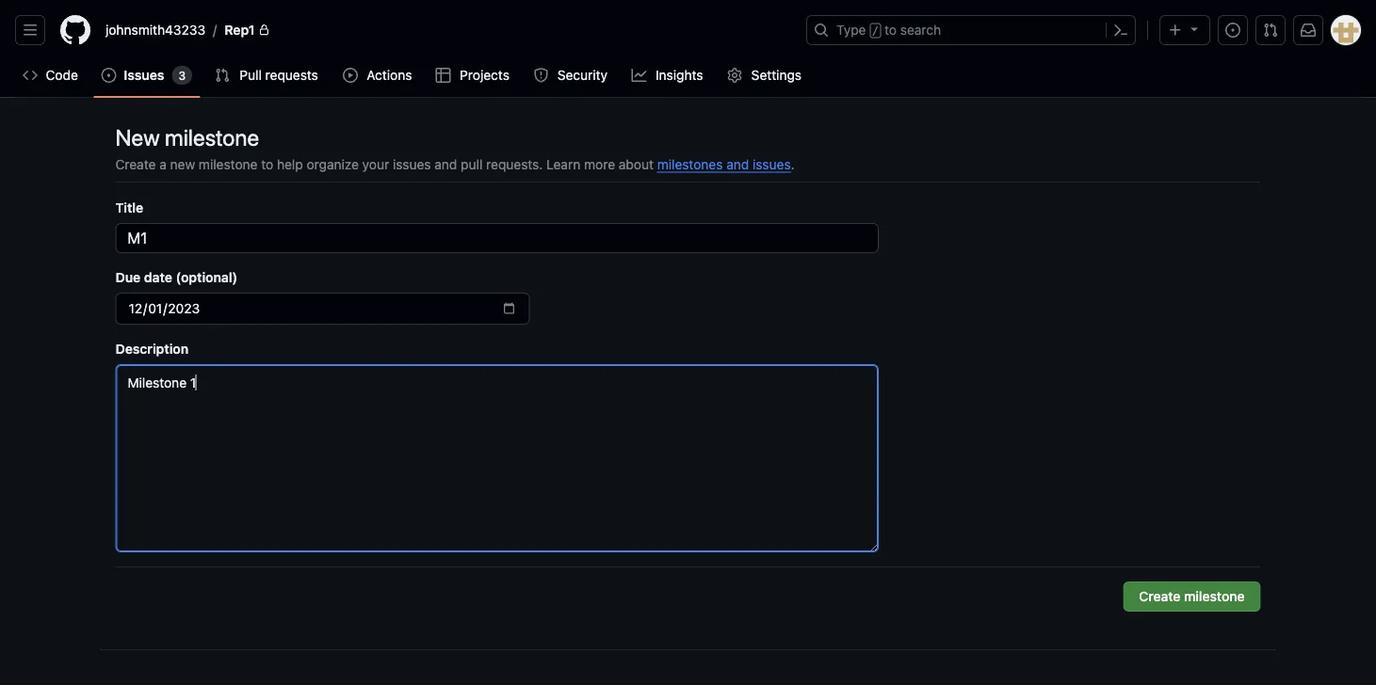 Task type: vqa. For each thing, say whether or not it's contained in the screenshot.
$0.00 Price
no



Task type: locate. For each thing, give the bounding box(es) containing it.
1 horizontal spatial issue opened image
[[1226, 23, 1241, 38]]

git pull request image left "notifications" image
[[1263, 23, 1278, 38]]

and
[[435, 156, 457, 172], [726, 156, 749, 172]]

issue opened image for rightmost git pull request icon
[[1226, 23, 1241, 38]]

/ inside type / to search
[[872, 24, 879, 38]]

1 vertical spatial create
[[1139, 589, 1181, 605]]

issue opened image right triangle down 'icon'
[[1226, 23, 1241, 38]]

your
[[362, 156, 389, 172]]

to left the search on the right top of the page
[[885, 22, 897, 38]]

1 horizontal spatial create
[[1139, 589, 1181, 605]]

1 and from the left
[[435, 156, 457, 172]]

milestones
[[657, 156, 723, 172]]

1 horizontal spatial to
[[885, 22, 897, 38]]

create inside button
[[1139, 589, 1181, 605]]

git pull request image left pull
[[215, 68, 230, 83]]

help
[[277, 156, 303, 172]]

list containing johnsmith43233 /
[[98, 15, 795, 45]]

code link
[[15, 61, 86, 89]]

settings
[[751, 67, 802, 83]]

organize
[[307, 156, 359, 172]]

johnsmith43233 link
[[98, 15, 213, 45]]

and left pull
[[435, 156, 457, 172]]

(optional)
[[176, 269, 238, 285]]

issues right your
[[393, 156, 431, 172]]

0 horizontal spatial to
[[261, 156, 273, 172]]

milestone for new
[[165, 124, 259, 151]]

play image
[[343, 68, 358, 83]]

pull
[[461, 156, 483, 172]]

git pull request image
[[1263, 23, 1278, 38], [215, 68, 230, 83]]

code
[[46, 67, 78, 83]]

git pull request image inside "pull requests" link
[[215, 68, 230, 83]]

actions
[[367, 67, 412, 83]]

new milestone create a new milestone to help organize your issues and pull requests. learn more about milestones and issues .
[[115, 124, 795, 172]]

0 vertical spatial git pull request image
[[1263, 23, 1278, 38]]

0 horizontal spatial issue opened image
[[101, 68, 116, 83]]

list
[[98, 15, 795, 45]]

title
[[115, 200, 143, 215]]

2 and from the left
[[726, 156, 749, 172]]

and right "milestones"
[[726, 156, 749, 172]]

/ inside johnsmith43233 /
[[213, 22, 217, 38]]

to
[[885, 22, 897, 38], [261, 156, 273, 172]]

graph image
[[632, 68, 647, 83]]

issue opened image
[[1226, 23, 1241, 38], [101, 68, 116, 83]]

milestone inside button
[[1184, 589, 1245, 605]]

0 vertical spatial milestone
[[165, 124, 259, 151]]

1 vertical spatial to
[[261, 156, 273, 172]]

johnsmith43233 /
[[106, 22, 217, 38]]

0 vertical spatial issue opened image
[[1226, 23, 1241, 38]]

milestone for create
[[1184, 589, 1245, 605]]

create milestone button
[[1123, 582, 1261, 612]]

gear image
[[727, 68, 742, 83]]

0 vertical spatial create
[[115, 156, 156, 172]]

0 horizontal spatial issues
[[393, 156, 431, 172]]

type
[[836, 22, 866, 38]]

1 vertical spatial issue opened image
[[101, 68, 116, 83]]

issue opened image for git pull request icon within the "pull requests" link
[[101, 68, 116, 83]]

1 horizontal spatial issues
[[753, 156, 791, 172]]

/ left rep1
[[213, 22, 217, 38]]

more
[[584, 156, 615, 172]]

create
[[115, 156, 156, 172], [1139, 589, 1181, 605]]

code image
[[23, 68, 38, 83]]

0 horizontal spatial git pull request image
[[215, 68, 230, 83]]

.
[[791, 156, 795, 172]]

to left help
[[261, 156, 273, 172]]

due date (optional)
[[115, 269, 238, 285]]

requests.
[[486, 156, 543, 172]]

issues
[[393, 156, 431, 172], [753, 156, 791, 172]]

1 issues from the left
[[393, 156, 431, 172]]

1 horizontal spatial and
[[726, 156, 749, 172]]

requests
[[265, 67, 318, 83]]

/
[[213, 22, 217, 38], [872, 24, 879, 38]]

issues
[[124, 67, 164, 83]]

notifications image
[[1301, 23, 1316, 38]]

0 horizontal spatial and
[[435, 156, 457, 172]]

/ right type
[[872, 24, 879, 38]]

1 horizontal spatial /
[[872, 24, 879, 38]]

milestone
[[165, 124, 259, 151], [199, 156, 258, 172], [1184, 589, 1245, 605]]

0 horizontal spatial /
[[213, 22, 217, 38]]

learn
[[546, 156, 581, 172]]

2 vertical spatial milestone
[[1184, 589, 1245, 605]]

new
[[115, 124, 160, 151]]

2 issues from the left
[[753, 156, 791, 172]]

issues right "milestones"
[[753, 156, 791, 172]]

issue opened image left issues
[[101, 68, 116, 83]]

0 vertical spatial to
[[885, 22, 897, 38]]

Due date (optional) date field
[[115, 293, 530, 325]]

1 horizontal spatial git pull request image
[[1263, 23, 1278, 38]]

insights
[[656, 67, 703, 83]]

actions link
[[335, 61, 421, 89]]

0 horizontal spatial create
[[115, 156, 156, 172]]

1 vertical spatial git pull request image
[[215, 68, 230, 83]]



Task type: describe. For each thing, give the bounding box(es) containing it.
johnsmith43233
[[106, 22, 205, 38]]

Description text field
[[115, 365, 879, 553]]

create milestone
[[1139, 589, 1245, 605]]

due
[[115, 269, 141, 285]]

projects link
[[428, 61, 518, 89]]

pull requests link
[[207, 61, 328, 89]]

rep1 link
[[217, 15, 278, 45]]

rep1
[[224, 22, 255, 38]]

to inside new milestone create a new milestone to help organize your issues and pull requests. learn more about milestones and issues .
[[261, 156, 273, 172]]

triangle down image
[[1187, 21, 1202, 36]]

lock image
[[259, 24, 270, 36]]

plus image
[[1168, 23, 1183, 38]]

search
[[900, 22, 941, 38]]

pull
[[240, 67, 262, 83]]

projects
[[460, 67, 510, 83]]

date
[[144, 269, 172, 285]]

table image
[[436, 68, 451, 83]]

shield image
[[533, 68, 549, 83]]

description
[[115, 341, 189, 357]]

/ for type
[[872, 24, 879, 38]]

pull requests
[[240, 67, 318, 83]]

new
[[170, 156, 195, 172]]

about
[[619, 156, 654, 172]]

create inside new milestone create a new milestone to help organize your issues and pull requests. learn more about milestones and issues .
[[115, 156, 156, 172]]

a
[[159, 156, 167, 172]]

settings link
[[720, 61, 811, 89]]

security
[[557, 67, 608, 83]]

/ for johnsmith43233
[[213, 22, 217, 38]]

type / to search
[[836, 22, 941, 38]]

homepage image
[[60, 15, 90, 45]]

Title text field
[[115, 223, 879, 253]]

security link
[[526, 61, 617, 89]]

milestones and issues link
[[657, 156, 791, 172]]

3
[[178, 69, 186, 82]]

insights link
[[624, 61, 712, 89]]

1 vertical spatial milestone
[[199, 156, 258, 172]]

command palette image
[[1113, 23, 1129, 38]]



